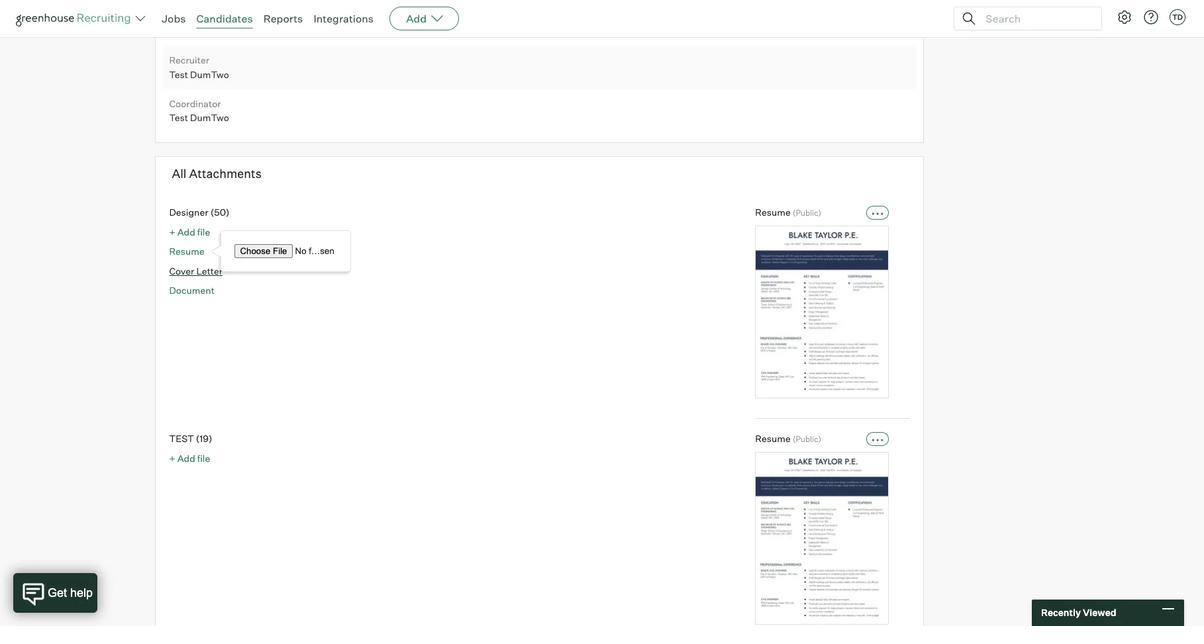 Task type: locate. For each thing, give the bounding box(es) containing it.
1 vertical spatial dumtwo
[[190, 112, 229, 124]]

test
[[169, 433, 194, 445]]

1 test from the top
[[169, 69, 188, 80]]

cover letter
[[169, 266, 223, 277]]

test for coordinator test dumtwo
[[169, 112, 188, 124]]

0 vertical spatial add
[[406, 12, 427, 25]]

resume (public) for (50)
[[756, 207, 822, 218]]

0 vertical spatial (public)
[[793, 208, 822, 218]]

+ add file link down test (19)
[[169, 453, 210, 464]]

recruiter test dumtwo
[[169, 54, 229, 80]]

(test
[[244, 25, 267, 36]]

test inside coordinator test dumtwo
[[169, 112, 188, 124]]

0 vertical spatial + add file
[[169, 226, 210, 238]]

2 resume (public) from the top
[[756, 433, 822, 445]]

integrations
[[314, 12, 374, 25]]

jobs link
[[162, 12, 186, 25]]

+ add file down the "designer"
[[169, 226, 210, 238]]

0 vertical spatial test
[[169, 69, 188, 80]]

dumtwo inside coordinator test dumtwo
[[190, 112, 229, 124]]

1 (public) from the top
[[793, 208, 822, 218]]

test
[[169, 69, 188, 80], [169, 112, 188, 124]]

+ up resume link
[[169, 226, 175, 238]]

resume
[[756, 207, 791, 218], [169, 246, 205, 257], [756, 433, 791, 445]]

2 + from the top
[[169, 453, 175, 464]]

2 vertical spatial add
[[177, 453, 195, 464]]

file down the (19)
[[197, 453, 210, 464]]

dumtwo for coordinator
[[190, 112, 229, 124]]

+ for first the + add file link from the top
[[169, 226, 175, 238]]

designer (50)
[[169, 207, 230, 218]]

source club blasts (uni) (test dummy)
[[169, 11, 309, 36]]

0 vertical spatial +
[[169, 226, 175, 238]]

1 vertical spatial test
[[169, 112, 188, 124]]

viewed
[[1083, 608, 1117, 619]]

+ add file link
[[169, 226, 210, 238], [169, 453, 210, 464]]

0 vertical spatial resume (public)
[[756, 207, 822, 218]]

2 (public) from the top
[[793, 435, 822, 445]]

0 vertical spatial dumtwo
[[190, 69, 229, 80]]

2 test from the top
[[169, 112, 188, 124]]

+ add file link down the "designer"
[[169, 226, 210, 238]]

(19)
[[196, 433, 212, 445]]

file down the designer (50)
[[197, 226, 210, 238]]

+ down test on the left bottom
[[169, 453, 175, 464]]

1 vertical spatial + add file
[[169, 453, 210, 464]]

1 vertical spatial +
[[169, 453, 175, 464]]

0 vertical spatial file
[[197, 226, 210, 238]]

test inside recruiter test dumtwo
[[169, 69, 188, 80]]

1 vertical spatial resume
[[169, 246, 205, 257]]

2 vertical spatial resume
[[756, 433, 791, 445]]

1 dumtwo from the top
[[190, 69, 229, 80]]

1 vertical spatial + add file link
[[169, 453, 210, 464]]

reports
[[264, 12, 303, 25]]

cover letter link
[[169, 266, 223, 277]]

2 dumtwo from the top
[[190, 112, 229, 124]]

None file field
[[235, 245, 338, 259]]

letter
[[196, 266, 223, 277]]

test for recruiter test dumtwo
[[169, 69, 188, 80]]

dumtwo inside recruiter test dumtwo
[[190, 69, 229, 80]]

integrations link
[[314, 12, 374, 25]]

1 + add file from the top
[[169, 226, 210, 238]]

candidates link
[[197, 12, 253, 25]]

+ add file
[[169, 226, 210, 238], [169, 453, 210, 464]]

file
[[197, 226, 210, 238], [197, 453, 210, 464]]

add
[[406, 12, 427, 25], [177, 226, 195, 238], [177, 453, 195, 464]]

1 vertical spatial (public)
[[793, 435, 822, 445]]

dumtwo
[[190, 69, 229, 80], [190, 112, 229, 124]]

(50)
[[211, 207, 230, 218]]

test (19)
[[169, 433, 212, 445]]

recruiter
[[169, 54, 209, 66]]

resume (public)
[[756, 207, 822, 218], [756, 433, 822, 445]]

1 file from the top
[[197, 226, 210, 238]]

+ add file down test (19)
[[169, 453, 210, 464]]

test down recruiter
[[169, 69, 188, 80]]

1 vertical spatial file
[[197, 453, 210, 464]]

1 resume (public) from the top
[[756, 207, 822, 218]]

dumtwo down recruiter
[[190, 69, 229, 80]]

recently
[[1042, 608, 1082, 619]]

configure image
[[1117, 9, 1133, 25]]

candidates
[[197, 12, 253, 25]]

0 vertical spatial + add file link
[[169, 226, 210, 238]]

document
[[169, 285, 215, 296]]

1 vertical spatial resume (public)
[[756, 433, 822, 445]]

+
[[169, 226, 175, 238], [169, 453, 175, 464]]

1 + from the top
[[169, 226, 175, 238]]

test down coordinator
[[169, 112, 188, 124]]

(public)
[[793, 208, 822, 218], [793, 435, 822, 445]]

dumtwo down coordinator
[[190, 112, 229, 124]]

0 vertical spatial resume
[[756, 207, 791, 218]]

reports link
[[264, 12, 303, 25]]



Task type: describe. For each thing, give the bounding box(es) containing it.
2 + add file from the top
[[169, 453, 210, 464]]

coordinator
[[169, 98, 221, 109]]

club
[[169, 25, 189, 36]]

+ for 2nd the + add file link from the top of the page
[[169, 453, 175, 464]]

td
[[1173, 13, 1184, 22]]

resume link
[[169, 246, 205, 257]]

dumtwo for recruiter
[[190, 69, 229, 80]]

resume for (19)
[[756, 433, 791, 445]]

dummy)
[[269, 25, 307, 36]]

recently viewed
[[1042, 608, 1117, 619]]

add button
[[390, 7, 459, 30]]

jobs
[[162, 12, 186, 25]]

attachments
[[189, 167, 262, 181]]

td button
[[1168, 7, 1189, 28]]

source
[[169, 11, 200, 22]]

all
[[172, 167, 187, 181]]

all attachments
[[172, 167, 262, 181]]

document link
[[169, 285, 215, 296]]

designer
[[169, 207, 209, 218]]

cover
[[169, 266, 194, 277]]

td button
[[1170, 9, 1186, 25]]

(public) for designer (50)
[[793, 208, 822, 218]]

2 + add file link from the top
[[169, 453, 210, 464]]

blasts
[[191, 25, 218, 36]]

add inside add popup button
[[406, 12, 427, 25]]

resume (public) for (19)
[[756, 433, 822, 445]]

greenhouse recruiting image
[[16, 11, 135, 27]]

1 + add file link from the top
[[169, 226, 210, 238]]

(uni)
[[220, 25, 242, 36]]

Search text field
[[983, 9, 1090, 28]]

coordinator test dumtwo
[[169, 98, 229, 124]]

resume for (50)
[[756, 207, 791, 218]]

(public) for test (19)
[[793, 435, 822, 445]]

1 vertical spatial add
[[177, 226, 195, 238]]

2 file from the top
[[197, 453, 210, 464]]



Task type: vqa. For each thing, say whether or not it's contained in the screenshot.
Designer (50) on the left top of page
yes



